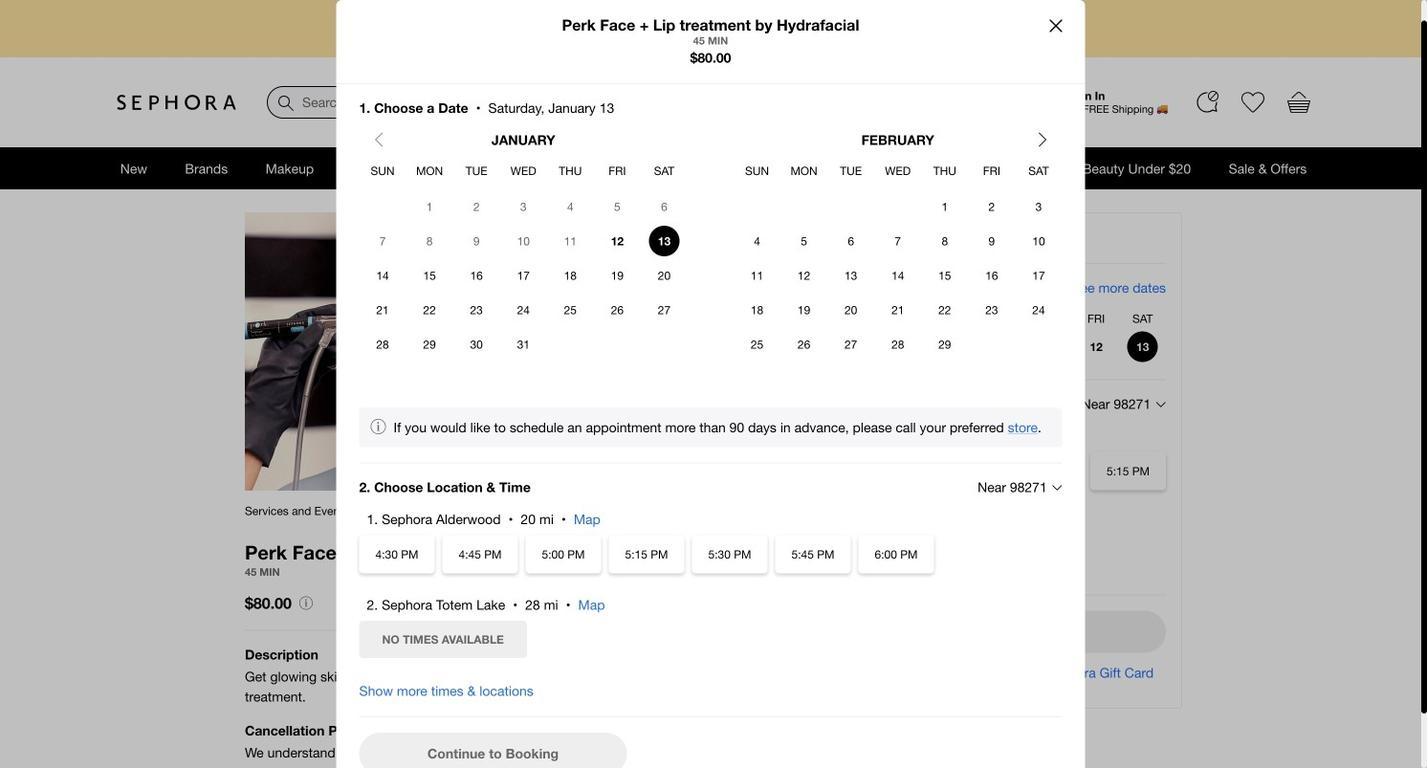 Task type: describe. For each thing, give the bounding box(es) containing it.
saturday column header for wednesday column header for thursday column header related to the monday column header to the left friday column header's heading
[[641, 163, 688, 178]]

fri jan 05 2024 cell
[[602, 191, 633, 222]]

sunday column header for wednesday column header for thursday column header related to the monday column header to the left friday column header's heading
[[359, 163, 406, 178]]

mon jan 08 2024 cell
[[414, 226, 445, 256]]

next image
[[1038, 132, 1047, 147]]

thu jan 04 2024 cell
[[555, 191, 586, 222]]

thursday column header for the monday column header to the left friday column header
[[547, 163, 594, 178]]

perk face + lip treatment by hydrafacial image
[[245, 212, 802, 491]]

saturday column header for heading for wednesday column header related to thursday column header associated with friday column header associated with the monday column header to the middle
[[1016, 163, 1063, 178]]

mon jan 01 2024 cell
[[414, 191, 445, 222]]

0 horizontal spatial sat jan 13 2024 cell
[[641, 224, 688, 258]]

2 horizontal spatial sunday column header
[[841, 311, 888, 326]]

1 row group from the left
[[359, 189, 688, 361]]

wed jan 03 2024 cell
[[508, 191, 539, 222]]

2 horizontal spatial monday column header
[[888, 311, 934, 326]]

tue jan 09 2024 cell
[[461, 226, 492, 256]]

1 horizontal spatial monday column header
[[781, 163, 828, 178]]

previous image
[[375, 132, 383, 147]]

0 horizontal spatial monday column header
[[406, 163, 453, 178]]



Task type: locate. For each thing, give the bounding box(es) containing it.
0 horizontal spatial tuesday column header
[[453, 163, 500, 178]]

row group
[[359, 189, 688, 361], [734, 189, 1063, 361]]

sat jan 06 2024 cell
[[649, 191, 680, 222]]

no times available for sephora totem lake list box
[[344, 617, 1078, 662]]

wednesday column header for friday column header associated with the rightmost the monday column header thursday column header
[[980, 311, 1027, 326]]

continue shopping image
[[1050, 20, 1063, 32]]

sun jan 07 2024 cell
[[367, 226, 398, 256]]

tuesday column header for the monday column header to the left
[[453, 163, 500, 178]]

heading
[[359, 117, 688, 163], [734, 117, 1063, 163]]

friday column header for the monday column header to the middle
[[969, 163, 1016, 178]]

monday column header
[[406, 163, 453, 178], [781, 163, 828, 178], [888, 311, 934, 326]]

0 vertical spatial sat jan 13 2024 cell
[[641, 224, 688, 258]]

1 horizontal spatial row group
[[734, 189, 1063, 361]]

dialog
[[336, 0, 1086, 768]]

1 horizontal spatial heading
[[734, 117, 1063, 163]]

1 horizontal spatial sat jan 13 2024 cell
[[1120, 330, 1166, 364]]

saturday column header up sat jan 06 2024 cell
[[641, 163, 688, 178]]

wednesday column header for thursday column header associated with friday column header associated with the monday column header to the middle
[[875, 163, 922, 178]]

thu jan 11 2024 cell
[[555, 226, 586, 256]]

wednesday column header
[[500, 163, 547, 178], [875, 163, 922, 178], [980, 311, 1027, 326]]

friday column header
[[594, 163, 641, 178], [969, 163, 1016, 178], [1073, 311, 1120, 326]]

tuesday column header for the rightmost the monday column header
[[934, 311, 980, 326]]

1 heading from the left
[[359, 117, 688, 163]]

thursday column header for friday column header associated with the rightmost the monday column header
[[1027, 311, 1073, 326]]

available times list box
[[826, 448, 1182, 540], [344, 531, 1078, 577]]

tuesday column header
[[453, 163, 500, 178], [828, 163, 875, 178], [934, 311, 980, 326]]

1 horizontal spatial thursday column header
[[922, 163, 969, 178]]

1 horizontal spatial wednesday column header
[[875, 163, 922, 178]]

heading for wednesday column header related to thursday column header associated with friday column header associated with the monday column header to the middle
[[734, 117, 1063, 163]]

fri jan 12 2024 cell
[[1073, 330, 1120, 364]]

tue jan 02 2024 cell
[[461, 191, 492, 222]]

2 horizontal spatial tuesday column header
[[934, 311, 980, 326]]

saturday column header down next image
[[1016, 163, 1063, 178]]

wed jan 10 2024 cell
[[508, 226, 539, 256]]

2 horizontal spatial wednesday column header
[[980, 311, 1027, 326]]

0 horizontal spatial heading
[[359, 117, 688, 163]]

thursday column header for friday column header associated with the monday column header to the middle
[[922, 163, 969, 178]]

friday column header for the monday column header to the left
[[594, 163, 641, 178]]

0 horizontal spatial row group
[[359, 189, 688, 361]]

0 horizontal spatial friday column header
[[594, 163, 641, 178]]

2 horizontal spatial thursday column header
[[1027, 311, 1073, 326]]

1 horizontal spatial friday column header
[[969, 163, 1016, 178]]

None search field
[[267, 86, 654, 119]]

row
[[359, 163, 688, 178], [734, 163, 1063, 178], [359, 189, 688, 224], [734, 189, 1063, 224], [359, 224, 688, 258], [734, 224, 1063, 258], [359, 258, 688, 293], [734, 258, 1063, 293], [359, 293, 688, 327], [734, 293, 1063, 327], [841, 311, 1166, 326], [359, 327, 688, 361], [734, 327, 1063, 361], [841, 330, 1166, 364]]

0 horizontal spatial saturday column header
[[641, 163, 688, 178]]

2 heading from the left
[[734, 117, 1063, 163]]

0 horizontal spatial wednesday column header
[[500, 163, 547, 178]]

1 horizontal spatial tuesday column header
[[828, 163, 875, 178]]

1 horizontal spatial saturday column header
[[1016, 163, 1063, 178]]

2 horizontal spatial saturday column header
[[1120, 311, 1166, 326]]

thursday column header
[[547, 163, 594, 178], [922, 163, 969, 178], [1027, 311, 1073, 326]]

saturday column header
[[641, 163, 688, 178], [1016, 163, 1063, 178], [1120, 311, 1166, 326]]

saturday column header up fri jan 12 2024 cell
[[1120, 311, 1166, 326]]

heading for wednesday column header for thursday column header related to the monday column header to the left friday column header
[[359, 117, 688, 163]]

1 horizontal spatial sunday column header
[[734, 163, 781, 178]]

tuesday column header for the monday column header to the middle
[[828, 163, 875, 178]]

2 horizontal spatial friday column header
[[1073, 311, 1120, 326]]

0 horizontal spatial sunday column header
[[359, 163, 406, 178]]

sunday column header for heading for wednesday column header related to thursday column header associated with friday column header associated with the monday column header to the middle
[[734, 163, 781, 178]]

1 vertical spatial sat jan 13 2024 cell
[[1120, 330, 1166, 364]]

sephora homepage image
[[117, 94, 236, 111]]

friday column header for the rightmost the monday column header
[[1073, 311, 1120, 326]]

0 horizontal spatial thursday column header
[[547, 163, 594, 178]]

wednesday column header for thursday column header related to the monday column header to the left friday column header
[[500, 163, 547, 178]]

sunday column header
[[359, 163, 406, 178], [734, 163, 781, 178], [841, 311, 888, 326]]

2 row group from the left
[[734, 189, 1063, 361]]

sat jan 13 2024 cell
[[641, 224, 688, 258], [1120, 330, 1166, 364]]



Task type: vqa. For each thing, say whether or not it's contained in the screenshot.
Rare Beauty By Selena Gomez - Soft Pinch Liquid Blush Image
no



